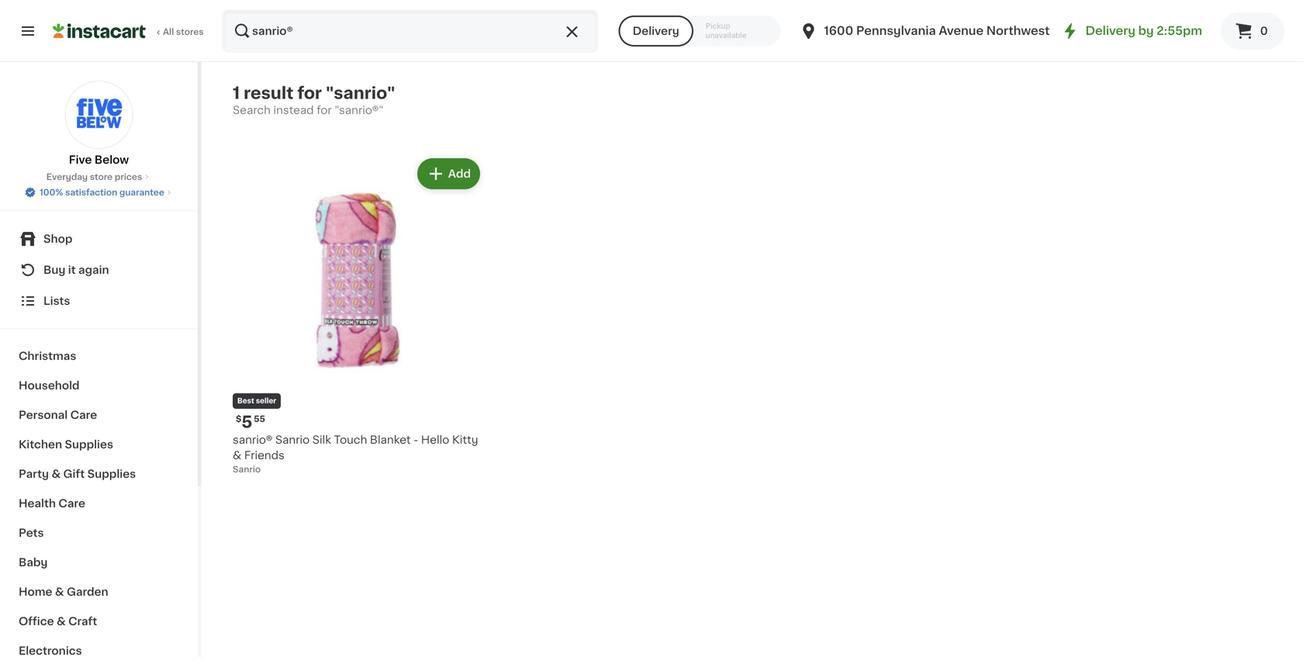 Task type: describe. For each thing, give the bounding box(es) containing it.
electronics
[[19, 646, 82, 657]]

service type group
[[619, 16, 781, 47]]

search
[[233, 105, 271, 116]]

office
[[19, 616, 54, 627]]

baby
[[19, 557, 48, 568]]

below
[[95, 154, 129, 165]]

christmas
[[19, 351, 76, 362]]

$ 5 55
[[236, 414, 265, 430]]

party & gift supplies link
[[9, 459, 189, 489]]

1
[[233, 85, 240, 101]]

delivery for delivery by 2:55pm
[[1086, 25, 1136, 36]]

garden
[[67, 587, 108, 598]]

stores
[[176, 28, 204, 36]]

hello
[[421, 435, 450, 445]]

result
[[244, 85, 294, 101]]

northwest
[[987, 25, 1050, 36]]

delivery by 2:55pm link
[[1061, 22, 1203, 40]]

health care link
[[9, 489, 189, 518]]

friends
[[244, 450, 285, 461]]

1600
[[824, 25, 854, 36]]

kitchen supplies link
[[9, 430, 189, 459]]

best
[[237, 398, 254, 405]]

baby link
[[9, 548, 189, 577]]

home & garden link
[[9, 577, 189, 607]]

prices
[[115, 173, 142, 181]]

five below link
[[65, 81, 133, 168]]

it
[[68, 265, 76, 275]]

party
[[19, 469, 49, 480]]

supplies inside 'link'
[[87, 469, 136, 480]]

55
[[254, 415, 265, 423]]

personal care
[[19, 410, 97, 421]]

0 vertical spatial supplies
[[65, 439, 113, 450]]

add
[[448, 168, 471, 179]]

sanrio® sanrio silk touch blanket - hello kitty & friends sanrio
[[233, 435, 478, 474]]

five below
[[69, 154, 129, 165]]

shop link
[[9, 223, 189, 255]]

kitty
[[452, 435, 478, 445]]

home & garden
[[19, 587, 108, 598]]

2:55pm
[[1157, 25, 1203, 36]]

gift
[[63, 469, 85, 480]]

1600 pennsylvania avenue northwest
[[824, 25, 1050, 36]]

instacart logo image
[[53, 22, 146, 40]]

$
[[236, 415, 242, 423]]

0 vertical spatial for
[[297, 85, 322, 101]]

seller
[[256, 398, 276, 405]]

satisfaction
[[65, 188, 117, 197]]

five below logo image
[[65, 81, 133, 149]]

kitchen supplies
[[19, 439, 113, 450]]

pets
[[19, 528, 44, 539]]



Task type: vqa. For each thing, say whether or not it's contained in the screenshot.
the rightmost flavor
no



Task type: locate. For each thing, give the bounding box(es) containing it.
None search field
[[222, 9, 599, 53]]

1 horizontal spatial delivery
[[1086, 25, 1136, 36]]

sanrio®
[[233, 435, 273, 445]]

& left craft
[[57, 616, 66, 627]]

100% satisfaction guarantee button
[[24, 183, 174, 199]]

touch
[[334, 435, 367, 445]]

1 vertical spatial care
[[58, 498, 85, 509]]

Search field
[[223, 11, 597, 51]]

supplies
[[65, 439, 113, 450], [87, 469, 136, 480]]

0
[[1261, 26, 1269, 36]]

& for party & gift supplies
[[52, 469, 61, 480]]

supplies up the 'health care' link
[[87, 469, 136, 480]]

1 horizontal spatial sanrio
[[275, 435, 310, 445]]

delivery inside button
[[633, 26, 680, 36]]

all
[[163, 28, 174, 36]]

& right home
[[55, 587, 64, 598]]

delivery
[[1086, 25, 1136, 36], [633, 26, 680, 36]]

for right instead
[[317, 105, 332, 116]]

all stores link
[[53, 9, 205, 53]]

office & craft link
[[9, 607, 189, 636]]

household
[[19, 380, 80, 391]]

christmas link
[[9, 341, 189, 371]]

store
[[90, 173, 113, 181]]

avenue
[[939, 25, 984, 36]]

lists
[[43, 296, 70, 307]]

pennsylvania
[[857, 25, 936, 36]]

silk
[[313, 435, 331, 445]]

add button
[[419, 160, 479, 188]]

-
[[414, 435, 419, 445]]

& for office & craft
[[57, 616, 66, 627]]

sanrio left silk on the bottom of page
[[275, 435, 310, 445]]

care inside "link"
[[70, 410, 97, 421]]

office & craft
[[19, 616, 97, 627]]

for up "search instead for "sanrio®"" button
[[297, 85, 322, 101]]

delivery by 2:55pm
[[1086, 25, 1203, 36]]

0 horizontal spatial delivery
[[633, 26, 680, 36]]

1600 pennsylvania avenue northwest button
[[800, 9, 1050, 53]]

care
[[70, 410, 97, 421], [58, 498, 85, 509]]

&
[[233, 450, 242, 461], [52, 469, 61, 480], [55, 587, 64, 598], [57, 616, 66, 627]]

1 vertical spatial for
[[317, 105, 332, 116]]

100%
[[40, 188, 63, 197]]

& inside sanrio® sanrio silk touch blanket - hello kitty & friends sanrio
[[233, 450, 242, 461]]

"sanrio®"
[[335, 105, 384, 116]]

& for home & garden
[[55, 587, 64, 598]]

again
[[78, 265, 109, 275]]

0 vertical spatial sanrio
[[275, 435, 310, 445]]

product group
[[233, 155, 483, 476]]

care for health care
[[58, 498, 85, 509]]

care for personal care
[[70, 410, 97, 421]]

& left gift
[[52, 469, 61, 480]]

care up kitchen supplies link
[[70, 410, 97, 421]]

best seller
[[237, 398, 276, 405]]

everyday
[[46, 173, 88, 181]]

100% satisfaction guarantee
[[40, 188, 164, 197]]

blanket
[[370, 435, 411, 445]]

"sanrio"
[[326, 85, 396, 101]]

1 vertical spatial supplies
[[87, 469, 136, 480]]

lists link
[[9, 286, 189, 317]]

electronics link
[[9, 636, 189, 657]]

kitchen
[[19, 439, 62, 450]]

guarantee
[[119, 188, 164, 197]]

care down gift
[[58, 498, 85, 509]]

health
[[19, 498, 56, 509]]

five
[[69, 154, 92, 165]]

craft
[[68, 616, 97, 627]]

0 horizontal spatial sanrio
[[233, 465, 261, 474]]

by
[[1139, 25, 1154, 36]]

pets link
[[9, 518, 189, 548]]

delivery button
[[619, 16, 694, 47]]

all stores
[[163, 28, 204, 36]]

household link
[[9, 371, 189, 400]]

instead
[[274, 105, 314, 116]]

delivery for delivery
[[633, 26, 680, 36]]

buy
[[43, 265, 65, 275]]

everyday store prices link
[[46, 171, 152, 183]]

1 vertical spatial sanrio
[[233, 465, 261, 474]]

for
[[297, 85, 322, 101], [317, 105, 332, 116]]

buy it again link
[[9, 255, 189, 286]]

everyday store prices
[[46, 173, 142, 181]]

shop
[[43, 234, 72, 244]]

party & gift supplies
[[19, 469, 136, 480]]

home
[[19, 587, 52, 598]]

1 result for "sanrio" search instead for "sanrio®"
[[233, 85, 396, 116]]

0 button
[[1221, 12, 1285, 50]]

health care
[[19, 498, 85, 509]]

0 vertical spatial care
[[70, 410, 97, 421]]

supplies up 'party & gift supplies' 'link'
[[65, 439, 113, 450]]

search instead for "sanrio®" button
[[233, 102, 384, 118]]

5
[[242, 414, 252, 430]]

sanrio
[[275, 435, 310, 445], [233, 465, 261, 474]]

personal
[[19, 410, 68, 421]]

& down sanrio®
[[233, 450, 242, 461]]

buy it again
[[43, 265, 109, 275]]

personal care link
[[9, 400, 189, 430]]

sanrio down friends at left
[[233, 465, 261, 474]]



